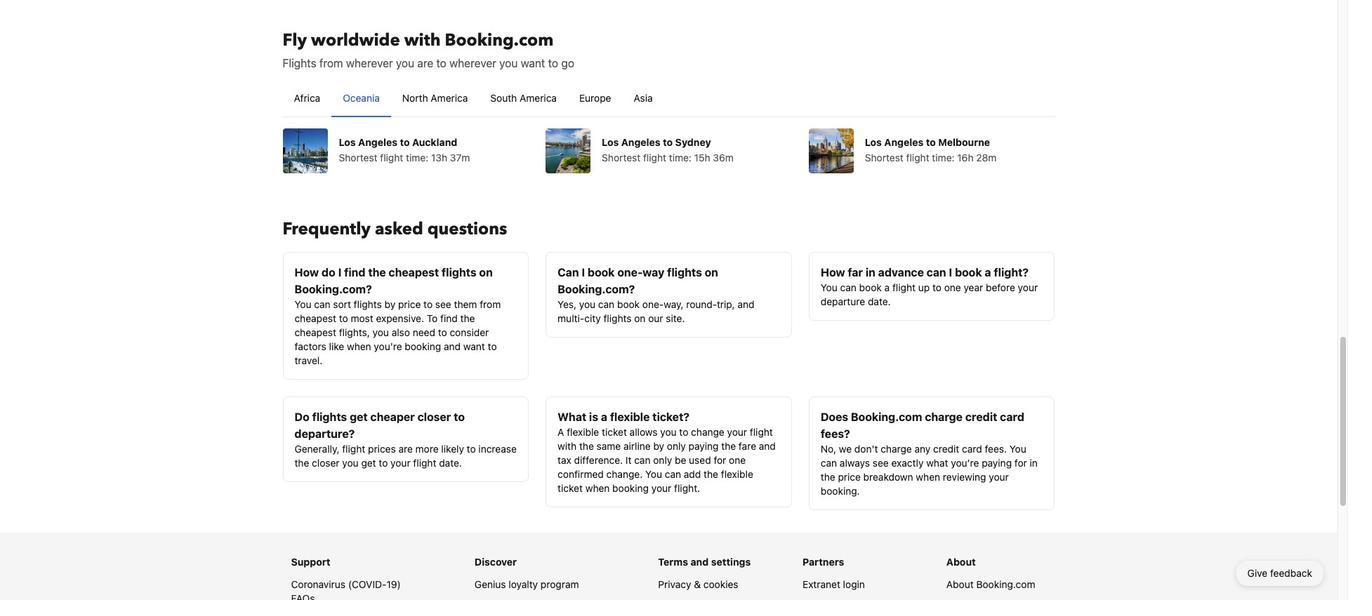 Task type: vqa. For each thing, say whether or not it's contained in the screenshot.
Anderson
no



Task type: describe. For each thing, give the bounding box(es) containing it.
paying inside does booking.com charge credit card fees? no, we don't charge any credit card fees. you can always see exactly what you're paying for in the price breakdown when reviewing your booking.
[[982, 457, 1012, 469]]

south america button
[[479, 80, 568, 116]]

we
[[839, 443, 852, 455]]

you're
[[374, 340, 402, 352]]

you up south
[[499, 57, 518, 69]]

you inside how do i find the cheapest flights on booking.com? you can sort flights by price to see them from cheapest to most expensive. to find the cheapest flights, you also need to consider factors like when you're booking and want to travel.
[[373, 326, 389, 338]]

you inside "can i book one-way flights on booking.com? yes, you can book one-way, round-trip, and multi-city flights on our site."
[[579, 298, 596, 310]]

angeles for sydney
[[621, 136, 661, 148]]

privacy & cookies
[[658, 578, 738, 590]]

1 wherever from the left
[[346, 57, 393, 69]]

terms
[[658, 556, 688, 568]]

flight.
[[674, 482, 700, 494]]

2 vertical spatial cheapest
[[295, 326, 336, 338]]

flight?
[[994, 266, 1029, 278]]

questions
[[428, 217, 507, 241]]

when inside the what is a flexible ticket? a flexible ticket allows you to change your flight with the same airline by only paying the fare and tax difference. it can only be used for one confirmed change. you can add the flexible ticket when booking your flight.
[[585, 482, 610, 494]]

always
[[840, 457, 870, 469]]

to inside los angeles to auckland shortest flight time: 13h 37m
[[400, 136, 410, 148]]

change
[[691, 426, 725, 438]]

africa button
[[283, 80, 332, 116]]

shortest for los angeles to melbourne shortest flight time: 16h 28m
[[865, 151, 904, 163]]

when inside does booking.com charge credit card fees? no, we don't charge any credit card fees. you can always see exactly what you're paying for in the price breakdown when reviewing your booking.
[[916, 471, 940, 483]]

coronavirus
[[291, 578, 346, 590]]

19)
[[387, 578, 401, 590]]

15h
[[694, 151, 710, 163]]

you up north
[[396, 57, 414, 69]]

far
[[848, 266, 863, 278]]

fees.
[[985, 443, 1007, 455]]

can down be
[[665, 468, 681, 480]]

fare
[[739, 440, 756, 452]]

oceania
[[343, 92, 380, 104]]

0 horizontal spatial ticket
[[558, 482, 583, 494]]

coronavirus (covid-19) faqs link
[[291, 578, 401, 600]]

2 horizontal spatial on
[[705, 266, 718, 278]]

about for about booking.com
[[946, 578, 974, 590]]

give feedback button
[[1236, 561, 1324, 586]]

allows
[[630, 426, 658, 438]]

flight inside the what is a flexible ticket? a flexible ticket allows you to change your flight with the same airline by only paying the fare and tax difference. it can only be used for one confirmed change. you can add the flexible ticket when booking your flight.
[[750, 426, 773, 438]]

you inside the what is a flexible ticket? a flexible ticket allows you to change your flight with the same airline by only paying the fare and tax difference. it can only be used for one confirmed change. you can add the flexible ticket when booking your flight.
[[660, 426, 677, 438]]

frequently
[[283, 217, 371, 241]]

america for south america
[[520, 92, 557, 104]]

los angeles to auckland shortest flight time: 13h 37m
[[339, 136, 470, 163]]

1 vertical spatial a
[[884, 281, 890, 293]]

your inside do flights get cheaper closer to departure? generally, flight prices are more likely to increase the closer you get to your flight date.
[[391, 457, 411, 469]]

flights up them
[[442, 266, 477, 278]]

your left flight.
[[652, 482, 672, 494]]

in inside the how far in advance can i book a flight? you can book a flight up to one year before your departure date.
[[866, 266, 876, 278]]

any
[[915, 443, 931, 455]]

asia button
[[623, 80, 664, 116]]

ticket?
[[653, 410, 690, 423]]

1 horizontal spatial on
[[634, 312, 646, 324]]

to down consider
[[488, 340, 497, 352]]

booking.
[[821, 485, 860, 497]]

to up north america
[[436, 57, 447, 69]]

16h
[[957, 151, 974, 163]]

can i book one-way flights on booking.com? yes, you can book one-way, round-trip, and multi-city flights on our site.
[[558, 266, 755, 324]]

0 horizontal spatial charge
[[881, 443, 912, 455]]

2 vertical spatial flexible
[[721, 468, 753, 480]]

los angeles to auckland image
[[283, 128, 328, 173]]

flight down more
[[413, 457, 436, 469]]

way
[[643, 266, 665, 278]]

add
[[684, 468, 701, 480]]

about for about
[[946, 556, 976, 568]]

to inside los angeles to sydney shortest flight time: 15h 36m
[[663, 136, 673, 148]]

give feedback
[[1248, 567, 1312, 579]]

faqs
[[291, 592, 315, 600]]

flight inside los angeles to sydney shortest flight time: 15h 36m
[[643, 151, 666, 163]]

how do i find the cheapest flights on booking.com? you can sort flights by price to see them from cheapest to most expensive. to find the cheapest flights, you also need to consider factors like when you're booking and want to travel.
[[295, 266, 501, 366]]

confirmed
[[558, 468, 604, 480]]

0 vertical spatial cheapest
[[389, 266, 439, 278]]

and inside the what is a flexible ticket? a flexible ticket allows you to change your flight with the same airline by only paying the fare and tax difference. it can only be used for one confirmed change. you can add the flexible ticket when booking your flight.
[[759, 440, 776, 452]]

date. inside do flights get cheaper closer to departure? generally, flight prices are more likely to increase the closer you get to your flight date.
[[439, 457, 462, 469]]

1 vertical spatial cheapest
[[295, 312, 336, 324]]

los for los angeles to melbourne shortest flight time: 16h 28m
[[865, 136, 882, 148]]

prices
[[368, 443, 396, 455]]

coronavirus (covid-19) faqs
[[291, 578, 401, 600]]

one inside the what is a flexible ticket? a flexible ticket allows you to change your flight with the same airline by only paying the fare and tax difference. it can only be used for one confirmed change. you can add the flexible ticket when booking your flight.
[[729, 454, 746, 466]]

1 vertical spatial card
[[962, 443, 982, 455]]

los for los angeles to sydney shortest flight time: 15h 36m
[[602, 136, 619, 148]]

0 vertical spatial one-
[[617, 266, 643, 278]]

are inside 'fly worldwide with booking.com flights from wherever you are to wherever you want to go'
[[417, 57, 433, 69]]

0 vertical spatial card
[[1000, 410, 1024, 423]]

a
[[558, 426, 564, 438]]

i inside "can i book one-way flights on booking.com? yes, you can book one-way, round-trip, and multi-city flights on our site."
[[582, 266, 585, 278]]

0 vertical spatial find
[[344, 266, 365, 278]]

privacy
[[658, 578, 691, 590]]

support
[[291, 556, 330, 568]]

when inside how do i find the cheapest flights on booking.com? you can sort flights by price to see them from cheapest to most expensive. to find the cheapest flights, you also need to consider factors like when you're booking and want to travel.
[[347, 340, 371, 352]]

the down used
[[704, 468, 718, 480]]

37m
[[450, 151, 470, 163]]

flights,
[[339, 326, 370, 338]]

factors
[[295, 340, 326, 352]]

to up the likely
[[454, 410, 465, 423]]

from inside how do i find the cheapest flights on booking.com? you can sort flights by price to see them from cheapest to most expensive. to find the cheapest flights, you also need to consider factors like when you're booking and want to travel.
[[480, 298, 501, 310]]

be
[[675, 454, 686, 466]]

need
[[413, 326, 435, 338]]

is
[[589, 410, 598, 423]]

can inside how do i find the cheapest flights on booking.com? you can sort flights by price to see them from cheapest to most expensive. to find the cheapest flights, you also need to consider factors like when you're booking and want to travel.
[[314, 298, 330, 310]]

0 vertical spatial only
[[667, 440, 686, 452]]

to inside the how far in advance can i book a flight? you can book a flight up to one year before your departure date.
[[932, 281, 942, 293]]

to right 'need'
[[438, 326, 447, 338]]

book down far
[[859, 281, 882, 293]]

yes,
[[558, 298, 577, 310]]

europe
[[579, 92, 611, 104]]

cheaper
[[370, 410, 415, 423]]

1 vertical spatial get
[[361, 457, 376, 469]]

consider
[[450, 326, 489, 338]]

don't
[[854, 443, 878, 455]]

increase
[[478, 443, 517, 455]]

sort
[[333, 298, 351, 310]]

likely
[[441, 443, 464, 455]]

used
[[689, 454, 711, 466]]

extranet
[[803, 578, 840, 590]]

about booking.com link
[[946, 578, 1035, 590]]

in inside does booking.com charge credit card fees? no, we don't charge any credit card fees. you can always see exactly what you're paying for in the price breakdown when reviewing your booking.
[[1030, 457, 1038, 469]]

on inside how do i find the cheapest flights on booking.com? you can sort flights by price to see them from cheapest to most expensive. to find the cheapest flights, you also need to consider factors like when you're booking and want to travel.
[[479, 266, 493, 278]]

about booking.com
[[946, 578, 1035, 590]]

extranet login link
[[803, 578, 865, 590]]

i inside how do i find the cheapest flights on booking.com? you can sort flights by price to see them from cheapest to most expensive. to find the cheapest flights, you also need to consider factors like when you're booking and want to travel.
[[338, 266, 341, 278]]

go
[[561, 57, 574, 69]]

america for north america
[[431, 92, 468, 104]]

los angeles to sydney shortest flight time: 15h 36m
[[602, 136, 734, 163]]

flight inside the los angeles to melbourne shortest flight time: 16h 28m
[[906, 151, 929, 163]]

0 vertical spatial ticket
[[602, 426, 627, 438]]

the down frequently asked questions
[[368, 266, 386, 278]]

you're
[[951, 457, 979, 469]]

0 horizontal spatial credit
[[933, 443, 959, 455]]

the inside does booking.com charge credit card fees? no, we don't charge any credit card fees. you can always see exactly what you're paying for in the price breakdown when reviewing your booking.
[[821, 471, 835, 483]]

and inside how do i find the cheapest flights on booking.com? you can sort flights by price to see them from cheapest to most expensive. to find the cheapest flights, you also need to consider factors like when you're booking and want to travel.
[[444, 340, 461, 352]]

flights right city
[[604, 312, 632, 324]]

year
[[964, 281, 983, 293]]

1 vertical spatial find
[[440, 312, 458, 324]]

to down sort on the left of page
[[339, 312, 348, 324]]

settings
[[711, 556, 751, 568]]

flights up "most"
[[354, 298, 382, 310]]

the up difference.
[[579, 440, 594, 452]]

way,
[[664, 298, 684, 310]]

asked
[[375, 217, 423, 241]]

asia
[[634, 92, 653, 104]]

booking.com for does
[[851, 410, 922, 423]]

can inside does booking.com charge credit card fees? no, we don't charge any credit card fees. you can always see exactly what you're paying for in the price breakdown when reviewing your booking.
[[821, 457, 837, 469]]

1 vertical spatial closer
[[312, 457, 340, 469]]

see inside how do i find the cheapest flights on booking.com? you can sort flights by price to see them from cheapest to most expensive. to find the cheapest flights, you also need to consider factors like when you're booking and want to travel.
[[435, 298, 451, 310]]

book up "year"
[[955, 266, 982, 278]]

how for how do i find the cheapest flights on booking.com?
[[295, 266, 319, 278]]

flights right way
[[667, 266, 702, 278]]

time: for auckland
[[406, 151, 429, 163]]

them
[[454, 298, 477, 310]]

europe button
[[568, 80, 623, 116]]

to inside the los angeles to melbourne shortest flight time: 16h 28m
[[926, 136, 936, 148]]

trip,
[[717, 298, 735, 310]]

feedback
[[1270, 567, 1312, 579]]



Task type: locate. For each thing, give the bounding box(es) containing it.
a inside the what is a flexible ticket? a flexible ticket allows you to change your flight with the same airline by only paying the fare and tax difference. it can only be used for one confirmed change. you can add the flexible ticket when booking your flight.
[[601, 410, 607, 423]]

flights inside do flights get cheaper closer to departure? generally, flight prices are more likely to increase the closer you get to your flight date.
[[312, 410, 347, 423]]

3 i from the left
[[949, 266, 952, 278]]

shortest inside the los angeles to melbourne shortest flight time: 16h 28m
[[865, 151, 904, 163]]

booking.com? inside how do i find the cheapest flights on booking.com? you can sort flights by price to see them from cheapest to most expensive. to find the cheapest flights, you also need to consider factors like when you're booking and want to travel.
[[295, 283, 372, 295]]

0 horizontal spatial one
[[729, 454, 746, 466]]

oceania button
[[332, 80, 391, 116]]

does booking.com charge credit card fees? no, we don't charge any credit card fees. you can always see exactly what you're paying for in the price breakdown when reviewing your booking.
[[821, 410, 1038, 497]]

0 horizontal spatial booking
[[405, 340, 441, 352]]

booking.com? inside "can i book one-way flights on booking.com? yes, you can book one-way, round-trip, and multi-city flights on our site."
[[558, 283, 635, 295]]

price up the expensive.
[[398, 298, 421, 310]]

0 vertical spatial charge
[[925, 410, 963, 423]]

give
[[1248, 567, 1268, 579]]

the down generally,
[[295, 457, 309, 469]]

flexible down the fare
[[721, 468, 753, 480]]

0 horizontal spatial paying
[[689, 440, 719, 452]]

you inside the what is a flexible ticket? a flexible ticket allows you to change your flight with the same airline by only paying the fare and tax difference. it can only be used for one confirmed change. you can add the flexible ticket when booking your flight.
[[645, 468, 662, 480]]

1 horizontal spatial booking.com?
[[558, 283, 635, 295]]

can
[[558, 266, 579, 278]]

angeles down oceania button on the top of the page
[[358, 136, 397, 148]]

1 time: from the left
[[406, 151, 429, 163]]

price down always
[[838, 471, 861, 483]]

booking.com? up city
[[558, 283, 635, 295]]

1 vertical spatial one-
[[642, 298, 664, 310]]

north america button
[[391, 80, 479, 116]]

more
[[415, 443, 439, 455]]

1 horizontal spatial see
[[873, 457, 889, 469]]

how
[[295, 266, 319, 278], [821, 266, 845, 278]]

what
[[926, 457, 948, 469]]

1 vertical spatial booking.com
[[851, 410, 922, 423]]

1 horizontal spatial one
[[944, 281, 961, 293]]

see up breakdown
[[873, 457, 889, 469]]

time: inside the los angeles to melbourne shortest flight time: 16h 28m
[[932, 151, 955, 163]]

booking.com
[[445, 28, 554, 52], [851, 410, 922, 423], [976, 578, 1035, 590]]

0 horizontal spatial flexible
[[567, 426, 599, 438]]

you down departure?
[[342, 457, 359, 469]]

1 horizontal spatial wherever
[[449, 57, 496, 69]]

0 horizontal spatial date.
[[439, 457, 462, 469]]

booking.com for about
[[976, 578, 1035, 590]]

the up consider
[[460, 312, 475, 324]]

charge up the 'any'
[[925, 410, 963, 423]]

1 horizontal spatial for
[[1015, 457, 1027, 469]]

with inside 'fly worldwide with booking.com flights from wherever you are to wherever you want to go'
[[404, 28, 441, 52]]

and up privacy & cookies
[[691, 556, 709, 568]]

find right do
[[344, 266, 365, 278]]

north
[[402, 92, 428, 104]]

flexible up allows
[[610, 410, 650, 423]]

1 vertical spatial price
[[838, 471, 861, 483]]

1 horizontal spatial america
[[520, 92, 557, 104]]

reviewing
[[943, 471, 986, 483]]

want down consider
[[463, 340, 485, 352]]

airline
[[624, 440, 651, 452]]

2 horizontal spatial angeles
[[884, 136, 924, 148]]

booking.com inside does booking.com charge credit card fees? no, we don't charge any credit card fees. you can always see exactly what you're paying for in the price breakdown when reviewing your booking.
[[851, 410, 922, 423]]

booking.com?
[[295, 283, 372, 295], [558, 283, 635, 295]]

paying down fees.
[[982, 457, 1012, 469]]

can
[[927, 266, 946, 278], [840, 281, 857, 293], [314, 298, 330, 310], [598, 298, 615, 310], [634, 454, 651, 466], [821, 457, 837, 469], [665, 468, 681, 480]]

los right "los angeles to melbourne" image
[[865, 136, 882, 148]]

to right the likely
[[467, 443, 476, 455]]

on
[[479, 266, 493, 278], [705, 266, 718, 278], [634, 312, 646, 324]]

terms and settings
[[658, 556, 751, 568]]

13h
[[431, 151, 447, 163]]

loyalty
[[509, 578, 538, 590]]

2 shortest from the left
[[602, 151, 641, 163]]

and inside "can i book one-way flights on booking.com? yes, you can book one-way, round-trip, and multi-city flights on our site."
[[738, 298, 755, 310]]

1 vertical spatial flexible
[[567, 426, 599, 438]]

i inside the how far in advance can i book a flight? you can book a flight up to one year before your departure date.
[[949, 266, 952, 278]]

los angeles to sydney image
[[546, 128, 591, 173]]

flight left 'prices'
[[342, 443, 365, 455]]

fees?
[[821, 427, 850, 440]]

sydney
[[675, 136, 711, 148]]

0 horizontal spatial shortest
[[339, 151, 377, 163]]

los for los angeles to auckland shortest flight time: 13h 37m
[[339, 136, 356, 148]]

from inside 'fly worldwide with booking.com flights from wherever you are to wherever you want to go'
[[319, 57, 343, 69]]

on up round-
[[705, 266, 718, 278]]

angeles inside los angeles to sydney shortest flight time: 15h 36m
[[621, 136, 661, 148]]

1 vertical spatial credit
[[933, 443, 959, 455]]

2 angeles from the left
[[621, 136, 661, 148]]

to left sydney on the right top
[[663, 136, 673, 148]]

1 vertical spatial only
[[653, 454, 672, 466]]

shortest for los angeles to sydney shortest flight time: 15h 36m
[[602, 151, 641, 163]]

paying up used
[[689, 440, 719, 452]]

shortest inside los angeles to sydney shortest flight time: 15h 36m
[[602, 151, 641, 163]]

1 horizontal spatial date.
[[868, 295, 891, 307]]

flights
[[283, 57, 316, 69]]

america right south
[[520, 92, 557, 104]]

0 horizontal spatial find
[[344, 266, 365, 278]]

0 vertical spatial in
[[866, 266, 876, 278]]

&
[[694, 578, 701, 590]]

do
[[322, 266, 335, 278]]

i right 'advance'
[[949, 266, 952, 278]]

flight left 15h
[[643, 151, 666, 163]]

0 horizontal spatial from
[[319, 57, 343, 69]]

1 horizontal spatial ticket
[[602, 426, 627, 438]]

how for how far in advance can i book a flight?
[[821, 266, 845, 278]]

to right up
[[932, 281, 942, 293]]

by inside the what is a flexible ticket? a flexible ticket allows you to change your flight with the same airline by only paying the fare and tax difference. it can only be used for one confirmed change. you can add the flexible ticket when booking your flight.
[[653, 440, 664, 452]]

for inside does booking.com charge credit card fees? no, we don't charge any credit card fees. you can always see exactly what you're paying for in the price breakdown when reviewing your booking.
[[1015, 457, 1027, 469]]

2 time: from the left
[[669, 151, 692, 163]]

angeles left melbourne
[[884, 136, 924, 148]]

card up fees.
[[1000, 410, 1024, 423]]

you up departure
[[821, 281, 838, 293]]

it
[[626, 454, 632, 466]]

flight left 16h
[[906, 151, 929, 163]]

book right can
[[588, 266, 615, 278]]

2 america from the left
[[520, 92, 557, 104]]

in right far
[[866, 266, 876, 278]]

0 horizontal spatial booking.com?
[[295, 283, 372, 295]]

ticket up the same
[[602, 426, 627, 438]]

los angeles to melbourne image
[[809, 128, 854, 173]]

can up up
[[927, 266, 946, 278]]

shortest right los angeles to sydney image
[[602, 151, 641, 163]]

0 horizontal spatial when
[[347, 340, 371, 352]]

when down flights,
[[347, 340, 371, 352]]

expensive.
[[376, 312, 424, 324]]

1 horizontal spatial find
[[440, 312, 458, 324]]

the left the fare
[[721, 440, 736, 452]]

1 horizontal spatial i
[[582, 266, 585, 278]]

your inside the how far in advance can i book a flight? you can book a flight up to one year before your departure date.
[[1018, 281, 1038, 293]]

what is a flexible ticket? a flexible ticket allows you to change your flight with the same airline by only paying the fare and tax difference. it can only be used for one confirmed change. you can add the flexible ticket when booking your flight.
[[558, 410, 776, 494]]

are up north america
[[417, 57, 433, 69]]

0 vertical spatial credit
[[965, 410, 997, 423]]

0 vertical spatial see
[[435, 298, 451, 310]]

america inside north america button
[[431, 92, 468, 104]]

book left way,
[[617, 298, 640, 310]]

flight
[[380, 151, 403, 163], [643, 151, 666, 163], [906, 151, 929, 163], [892, 281, 916, 293], [750, 426, 773, 438], [342, 443, 365, 455], [413, 457, 436, 469]]

booking inside the what is a flexible ticket? a flexible ticket allows you to change your flight with the same airline by only paying the fare and tax difference. it can only be used for one confirmed change. you can add the flexible ticket when booking your flight.
[[612, 482, 649, 494]]

angeles inside los angeles to auckland shortest flight time: 13h 37m
[[358, 136, 397, 148]]

0 vertical spatial flexible
[[610, 410, 650, 423]]

0 vertical spatial paying
[[689, 440, 719, 452]]

los angeles to melbourne shortest flight time: 16h 28m
[[865, 136, 997, 163]]

flight inside los angeles to auckland shortest flight time: 13h 37m
[[380, 151, 403, 163]]

angeles for melbourne
[[884, 136, 924, 148]]

0 horizontal spatial on
[[479, 266, 493, 278]]

1 vertical spatial booking
[[612, 482, 649, 494]]

about
[[946, 556, 976, 568], [946, 578, 974, 590]]

one inside the how far in advance can i book a flight? you can book a flight up to one year before your departure date.
[[944, 281, 961, 293]]

with up tax
[[558, 440, 577, 452]]

time: inside los angeles to auckland shortest flight time: 13h 37m
[[406, 151, 429, 163]]

to down 'prices'
[[379, 457, 388, 469]]

0 vertical spatial one
[[944, 281, 961, 293]]

1 shortest from the left
[[339, 151, 377, 163]]

0 horizontal spatial america
[[431, 92, 468, 104]]

booking.com inside 'fly worldwide with booking.com flights from wherever you are to wherever you want to go'
[[445, 28, 554, 52]]

0 horizontal spatial i
[[338, 266, 341, 278]]

to inside the what is a flexible ticket? a flexible ticket allows you to change your flight with the same airline by only paying the fare and tax difference. it can only be used for one confirmed change. you can add the flexible ticket when booking your flight.
[[679, 426, 688, 438]]

only up be
[[667, 440, 686, 452]]

south
[[490, 92, 517, 104]]

you inside how do i find the cheapest flights on booking.com? you can sort flights by price to see them from cheapest to most expensive. to find the cheapest flights, you also need to consider factors like when you're booking and want to travel.
[[295, 298, 311, 310]]

0 horizontal spatial with
[[404, 28, 441, 52]]

0 vertical spatial closer
[[418, 410, 451, 423]]

tab list
[[283, 80, 1055, 118]]

paying
[[689, 440, 719, 452], [982, 457, 1012, 469]]

how left do
[[295, 266, 319, 278]]

shortest right "los angeles to melbourne" image
[[865, 151, 904, 163]]

worldwide
[[311, 28, 400, 52]]

0 horizontal spatial by
[[384, 298, 395, 310]]

how inside how do i find the cheapest flights on booking.com? you can sort flights by price to see them from cheapest to most expensive. to find the cheapest flights, you also need to consider factors like when you're booking and want to travel.
[[295, 266, 319, 278]]

los inside los angeles to auckland shortest flight time: 13h 37m
[[339, 136, 356, 148]]

2 i from the left
[[582, 266, 585, 278]]

los right los angeles to sydney image
[[602, 136, 619, 148]]

with up north
[[404, 28, 441, 52]]

1 horizontal spatial want
[[521, 57, 545, 69]]

0 vertical spatial price
[[398, 298, 421, 310]]

angeles for auckland
[[358, 136, 397, 148]]

when down confirmed
[[585, 482, 610, 494]]

angeles down asia button
[[621, 136, 661, 148]]

1 vertical spatial are
[[398, 443, 413, 455]]

0 vertical spatial are
[[417, 57, 433, 69]]

you inside do flights get cheaper closer to departure? generally, flight prices are more likely to increase the closer you get to your flight date.
[[342, 457, 359, 469]]

2 los from the left
[[602, 136, 619, 148]]

angeles inside the los angeles to melbourne shortest flight time: 16h 28m
[[884, 136, 924, 148]]

your down fees.
[[989, 471, 1009, 483]]

for right you're
[[1015, 457, 1027, 469]]

partners
[[803, 556, 844, 568]]

can up city
[[598, 298, 615, 310]]

to up to
[[424, 298, 433, 310]]

los right los angeles to auckland image
[[339, 136, 356, 148]]

one-
[[617, 266, 643, 278], [642, 298, 664, 310]]

the inside do flights get cheaper closer to departure? generally, flight prices are more likely to increase the closer you get to your flight date.
[[295, 457, 309, 469]]

0 horizontal spatial time:
[[406, 151, 429, 163]]

america inside south america button
[[520, 92, 557, 104]]

can down no,
[[821, 457, 837, 469]]

generally,
[[295, 443, 339, 455]]

0 vertical spatial date.
[[868, 295, 891, 307]]

africa
[[294, 92, 320, 104]]

i right can
[[582, 266, 585, 278]]

departure
[[821, 295, 865, 307]]

want inside how do i find the cheapest flights on booking.com? you can sort flights by price to see them from cheapest to most expensive. to find the cheapest flights, you also need to consider factors like when you're booking and want to travel.
[[463, 340, 485, 352]]

1 vertical spatial from
[[480, 298, 501, 310]]

to left go
[[548, 57, 558, 69]]

time: for sydney
[[669, 151, 692, 163]]

with inside the what is a flexible ticket? a flexible ticket allows you to change your flight with the same airline by only paying the fare and tax difference. it can only be used for one confirmed change. you can add the flexible ticket when booking your flight.
[[558, 440, 577, 452]]

get left cheaper
[[350, 410, 368, 423]]

1 how from the left
[[295, 266, 319, 278]]

ticket down confirmed
[[558, 482, 583, 494]]

1 vertical spatial ticket
[[558, 482, 583, 494]]

1 horizontal spatial los
[[602, 136, 619, 148]]

what
[[558, 410, 586, 423]]

from right flights
[[319, 57, 343, 69]]

and
[[738, 298, 755, 310], [444, 340, 461, 352], [759, 440, 776, 452], [691, 556, 709, 568]]

2 about from the top
[[946, 578, 974, 590]]

2 horizontal spatial booking.com
[[976, 578, 1035, 590]]

are inside do flights get cheaper closer to departure? generally, flight prices are more likely to increase the closer you get to your flight date.
[[398, 443, 413, 455]]

(covid-
[[348, 578, 387, 590]]

1 i from the left
[[338, 266, 341, 278]]

privacy & cookies link
[[658, 578, 738, 590]]

2 how from the left
[[821, 266, 845, 278]]

1 vertical spatial see
[[873, 457, 889, 469]]

1 horizontal spatial are
[[417, 57, 433, 69]]

how inside the how far in advance can i book a flight? you can book a flight up to one year before your departure date.
[[821, 266, 845, 278]]

cheapest
[[389, 266, 439, 278], [295, 312, 336, 324], [295, 326, 336, 338]]

for inside the what is a flexible ticket? a flexible ticket allows you to change your flight with the same airline by only paying the fare and tax difference. it can only be used for one confirmed change. you can add the flexible ticket when booking your flight.
[[714, 454, 726, 466]]

and down consider
[[444, 340, 461, 352]]

2 horizontal spatial shortest
[[865, 151, 904, 163]]

and right the fare
[[759, 440, 776, 452]]

flight inside the how far in advance can i book a flight? you can book a flight up to one year before your departure date.
[[892, 281, 916, 293]]

3 shortest from the left
[[865, 151, 904, 163]]

0 vertical spatial a
[[985, 266, 991, 278]]

1 horizontal spatial when
[[585, 482, 610, 494]]

south america
[[490, 92, 557, 104]]

los inside los angeles to sydney shortest flight time: 15h 36m
[[602, 136, 619, 148]]

1 vertical spatial date.
[[439, 457, 462, 469]]

2 vertical spatial booking.com
[[976, 578, 1035, 590]]

booking inside how do i find the cheapest flights on booking.com? you can sort flights by price to see them from cheapest to most expensive. to find the cheapest flights, you also need to consider factors like when you're booking and want to travel.
[[405, 340, 441, 352]]

wherever
[[346, 57, 393, 69], [449, 57, 496, 69]]

to down the ticket?
[[679, 426, 688, 438]]

book
[[588, 266, 615, 278], [955, 266, 982, 278], [859, 281, 882, 293], [617, 298, 640, 310]]

want inside 'fly worldwide with booking.com flights from wherever you are to wherever you want to go'
[[521, 57, 545, 69]]

want left go
[[521, 57, 545, 69]]

charge up exactly
[[881, 443, 912, 455]]

only
[[667, 440, 686, 452], [653, 454, 672, 466]]

1 vertical spatial about
[[946, 578, 974, 590]]

0 vertical spatial by
[[384, 298, 395, 310]]

36m
[[713, 151, 734, 163]]

0 horizontal spatial in
[[866, 266, 876, 278]]

1 horizontal spatial credit
[[965, 410, 997, 423]]

on down questions at the left of page
[[479, 266, 493, 278]]

2 horizontal spatial a
[[985, 266, 991, 278]]

login
[[843, 578, 865, 590]]

shortest for los angeles to auckland shortest flight time: 13h 37m
[[339, 151, 377, 163]]

genius loyalty program
[[475, 578, 579, 590]]

by inside how do i find the cheapest flights on booking.com? you can sort flights by price to see them from cheapest to most expensive. to find the cheapest flights, you also need to consider factors like when you're booking and want to travel.
[[384, 298, 395, 310]]

booking down change.
[[612, 482, 649, 494]]

1 vertical spatial by
[[653, 440, 664, 452]]

no,
[[821, 443, 836, 455]]

how left far
[[821, 266, 845, 278]]

2 vertical spatial a
[[601, 410, 607, 423]]

how far in advance can i book a flight? you can book a flight up to one year before your departure date.
[[821, 266, 1038, 307]]

1 booking.com? from the left
[[295, 283, 372, 295]]

are left more
[[398, 443, 413, 455]]

when
[[347, 340, 371, 352], [916, 471, 940, 483], [585, 482, 610, 494]]

3 angeles from the left
[[884, 136, 924, 148]]

3 time: from the left
[[932, 151, 955, 163]]

price inside does booking.com charge credit card fees? no, we don't charge any credit card fees. you can always see exactly what you're paying for in the price breakdown when reviewing your booking.
[[838, 471, 861, 483]]

can right it
[[634, 454, 651, 466]]

flight left the 13h
[[380, 151, 403, 163]]

exactly
[[891, 457, 924, 469]]

you inside does booking.com charge credit card fees? no, we don't charge any credit card fees. you can always see exactly what you're paying for in the price breakdown when reviewing your booking.
[[1010, 443, 1026, 455]]

0 vertical spatial with
[[404, 28, 441, 52]]

1 los from the left
[[339, 136, 356, 148]]

0 vertical spatial get
[[350, 410, 368, 423]]

2 horizontal spatial time:
[[932, 151, 955, 163]]

date. inside the how far in advance can i book a flight? you can book a flight up to one year before your departure date.
[[868, 295, 891, 307]]

flight up the fare
[[750, 426, 773, 438]]

1 horizontal spatial in
[[1030, 457, 1038, 469]]

time:
[[406, 151, 429, 163], [669, 151, 692, 163], [932, 151, 955, 163]]

your
[[1018, 281, 1038, 293], [727, 426, 747, 438], [391, 457, 411, 469], [989, 471, 1009, 483], [652, 482, 672, 494]]

see inside does booking.com charge credit card fees? no, we don't charge any credit card fees. you can always see exactly what you're paying for in the price breakdown when reviewing your booking.
[[873, 457, 889, 469]]

cookies
[[703, 578, 738, 590]]

flights up departure?
[[312, 410, 347, 423]]

the up booking.
[[821, 471, 835, 483]]

want
[[521, 57, 545, 69], [463, 340, 485, 352]]

0 horizontal spatial wherever
[[346, 57, 393, 69]]

site.
[[666, 312, 685, 324]]

los inside the los angeles to melbourne shortest flight time: 16h 28m
[[865, 136, 882, 148]]

1 horizontal spatial closer
[[418, 410, 451, 423]]

1 vertical spatial want
[[463, 340, 485, 352]]

same
[[597, 440, 621, 452]]

one left "year"
[[944, 281, 961, 293]]

1 vertical spatial with
[[558, 440, 577, 452]]

time: down sydney on the right top
[[669, 151, 692, 163]]

most
[[351, 312, 373, 324]]

you up city
[[579, 298, 596, 310]]

for right used
[[714, 454, 726, 466]]

to left melbourne
[[926, 136, 936, 148]]

melbourne
[[938, 136, 990, 148]]

2 horizontal spatial i
[[949, 266, 952, 278]]

2 wherever from the left
[[449, 57, 496, 69]]

booking
[[405, 340, 441, 352], [612, 482, 649, 494]]

3 los from the left
[[865, 136, 882, 148]]

shortest inside los angeles to auckland shortest flight time: 13h 37m
[[339, 151, 377, 163]]

your inside does booking.com charge credit card fees? no, we don't charge any credit card fees. you can always see exactly what you're paying for in the price breakdown when reviewing your booking.
[[989, 471, 1009, 483]]

i right do
[[338, 266, 341, 278]]

america right north
[[431, 92, 468, 104]]

0 horizontal spatial for
[[714, 454, 726, 466]]

0 vertical spatial from
[[319, 57, 343, 69]]

up
[[918, 281, 930, 293]]

with
[[404, 28, 441, 52], [558, 440, 577, 452]]

1 horizontal spatial charge
[[925, 410, 963, 423]]

can inside "can i book one-way flights on booking.com? yes, you can book one-way, round-trip, and multi-city flights on our site."
[[598, 298, 615, 310]]

from right them
[[480, 298, 501, 310]]

1 angeles from the left
[[358, 136, 397, 148]]

0 horizontal spatial are
[[398, 443, 413, 455]]

0 horizontal spatial a
[[601, 410, 607, 423]]

1 horizontal spatial with
[[558, 440, 577, 452]]

paying inside the what is a flexible ticket? a flexible ticket allows you to change your flight with the same airline by only paying the fare and tax difference. it can only be used for one confirmed change. you can add the flexible ticket when booking your flight.
[[689, 440, 719, 452]]

0 vertical spatial about
[[946, 556, 976, 568]]

tab list containing africa
[[283, 80, 1055, 118]]

time: inside los angeles to sydney shortest flight time: 15h 36m
[[669, 151, 692, 163]]

you inside the how far in advance can i book a flight? you can book a flight up to one year before your departure date.
[[821, 281, 838, 293]]

you left sort on the left of page
[[295, 298, 311, 310]]

1 horizontal spatial card
[[1000, 410, 1024, 423]]

a up before
[[985, 266, 991, 278]]

extranet login
[[803, 578, 865, 590]]

before
[[986, 281, 1015, 293]]

to
[[427, 312, 438, 324]]

your up the fare
[[727, 426, 747, 438]]

north america
[[402, 92, 468, 104]]

a
[[985, 266, 991, 278], [884, 281, 890, 293], [601, 410, 607, 423]]

can up departure
[[840, 281, 857, 293]]

our
[[648, 312, 663, 324]]

city
[[584, 312, 601, 324]]

genius
[[475, 578, 506, 590]]

date. down 'advance'
[[868, 295, 891, 307]]

1 horizontal spatial from
[[480, 298, 501, 310]]

1 america from the left
[[431, 92, 468, 104]]

price inside how do i find the cheapest flights on booking.com? you can sort flights by price to see them from cheapest to most expensive. to find the cheapest flights, you also need to consider factors like when you're booking and want to travel.
[[398, 298, 421, 310]]

time: for melbourne
[[932, 151, 955, 163]]

when down what
[[916, 471, 940, 483]]

2 booking.com? from the left
[[558, 283, 635, 295]]

0 horizontal spatial card
[[962, 443, 982, 455]]

1 about from the top
[[946, 556, 976, 568]]

departure?
[[295, 427, 355, 440]]

time: left 16h
[[932, 151, 955, 163]]

0 horizontal spatial how
[[295, 266, 319, 278]]

flight down 'advance'
[[892, 281, 916, 293]]

1 horizontal spatial booking
[[612, 482, 649, 494]]

change.
[[606, 468, 643, 480]]

card
[[1000, 410, 1024, 423], [962, 443, 982, 455]]



